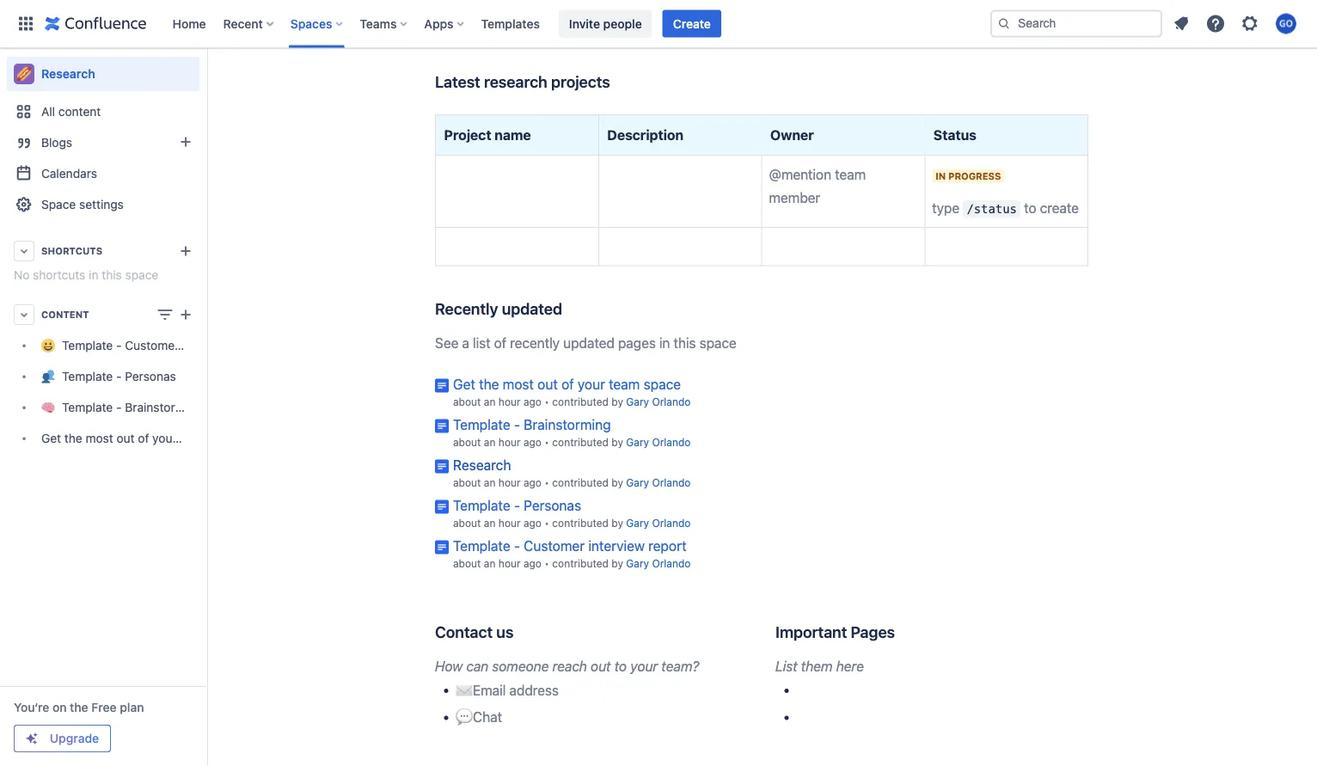 Task type: locate. For each thing, give the bounding box(es) containing it.
1 horizontal spatial @mention
[[769, 166, 832, 182]]

contributed down template - personas about an hour ago • contributed by gary orlando
[[552, 557, 609, 569]]

1 horizontal spatial customer
[[524, 538, 585, 554]]

contributed up research about an hour ago • contributed by gary orlando
[[552, 436, 609, 448]]

2 horizontal spatial your
[[631, 659, 658, 675]]

get inside tree
[[41, 431, 61, 445]]

your inside get the most out of your team space about an hour ago • contributed by gary orlando
[[578, 376, 605, 392]]

2 ago from the top
[[524, 436, 542, 448]]

ago inside the template - brainstorming about an hour ago • contributed by gary orlando
[[524, 436, 542, 448]]

report inside tree
[[236, 338, 270, 353]]

0 horizontal spatial template - brainstorming link
[[7, 392, 203, 423]]

you're on the free plan
[[14, 701, 144, 715]]

0 horizontal spatial get
[[41, 431, 61, 445]]

2 orlando from the top
[[652, 436, 691, 448]]

1 vertical spatial research link
[[453, 457, 511, 473]]

1 vertical spatial to
[[615, 659, 627, 675]]

content
[[58, 104, 101, 119]]

- up template - personas
[[116, 338, 122, 353]]

• up the template - brainstorming about an hour ago • contributed by gary orlando
[[545, 395, 550, 408]]

-
[[116, 338, 122, 353], [116, 369, 122, 384], [116, 400, 122, 415], [514, 417, 520, 433], [514, 497, 520, 514], [514, 538, 520, 554]]

2 horizontal spatial team
[[835, 166, 866, 182]]

hour down the recently
[[499, 395, 521, 408]]

1 contributed from the top
[[552, 395, 609, 408]]

out for get the most out of your team space
[[117, 431, 135, 445]]

0 vertical spatial the
[[479, 376, 499, 392]]

• down template - personas about an hour ago • contributed by gary orlando
[[545, 557, 550, 569]]

personas down "template - customer interview report"
[[125, 369, 176, 384]]

template - personas link up template - brainstorming
[[7, 361, 200, 392]]

by inside template - personas about an hour ago • contributed by gary orlando
[[612, 517, 624, 529]]

0 vertical spatial of
[[494, 335, 507, 351]]

5 orlando from the top
[[652, 557, 691, 569]]

4 orlando from the top
[[652, 517, 691, 529]]

your for get the most out of your team space
[[152, 431, 177, 445]]

0 horizontal spatial updated
[[502, 300, 562, 318]]

0 horizontal spatial copy image
[[512, 622, 533, 643]]

3 an from the top
[[484, 476, 496, 488]]

contact us
[[435, 623, 514, 642]]

tree inside space element
[[7, 330, 270, 454]]

ago
[[524, 395, 542, 408], [524, 436, 542, 448], [524, 476, 542, 488], [524, 517, 542, 529], [524, 557, 542, 569]]

orlando inside the template - brainstorming about an hour ago • contributed by gary orlando
[[652, 436, 691, 448]]

- for template - customer interview report
[[116, 338, 122, 353]]

an inside the template - brainstorming about an hour ago • contributed by gary orlando
[[484, 436, 496, 448]]

0 vertical spatial to
[[1024, 200, 1037, 216]]

template - personas link down research about an hour ago • contributed by gary orlando
[[453, 497, 581, 514]]

ago up research about an hour ago • contributed by gary orlando
[[524, 436, 542, 448]]

3 contributed from the top
[[552, 476, 609, 488]]

gary inside get the most out of your team space about an hour ago • contributed by gary orlando
[[626, 395, 649, 408]]

0 vertical spatial this
[[102, 268, 122, 282]]

1 horizontal spatial brainstorming
[[524, 417, 611, 433]]

1 horizontal spatial updated
[[563, 335, 615, 351]]

about
[[453, 395, 481, 408], [453, 436, 481, 448], [453, 476, 481, 488], [453, 517, 481, 529], [453, 557, 481, 569]]

get for get the most out of your team space about an hour ago • contributed by gary orlando
[[453, 376, 476, 392]]

template for template - personas
[[62, 369, 113, 384]]

this down the 'shortcuts' dropdown button
[[102, 268, 122, 282]]

0 vertical spatial most
[[503, 376, 534, 392]]

2 vertical spatial team
[[180, 431, 208, 445]]

template for template - customer interview report
[[62, 338, 113, 353]]

settings icon image
[[1240, 13, 1261, 34]]

to right reach
[[615, 659, 627, 675]]

personas inside tree
[[125, 369, 176, 384]]

3 • from the top
[[545, 476, 550, 488]]

get the most out of your team space link down see a list of recently updated pages in this space
[[453, 376, 681, 392]]

2 • from the top
[[545, 436, 550, 448]]

4 hour from the top
[[499, 517, 521, 529]]

1 horizontal spatial interview
[[589, 538, 645, 554]]

2 by from the top
[[612, 436, 624, 448]]

hour up us
[[499, 557, 521, 569]]

1 horizontal spatial your
[[578, 376, 605, 392]]

of inside tree
[[138, 431, 149, 445]]

0 vertical spatial get
[[453, 376, 476, 392]]

1 vertical spatial report
[[649, 538, 687, 554]]

template - brainstorming
[[62, 400, 203, 415]]

customer down the change view image
[[125, 338, 179, 353]]

most down the recently
[[503, 376, 534, 392]]

customer down template - personas about an hour ago • contributed by gary orlando
[[524, 538, 585, 554]]

spaces
[[291, 16, 332, 31]]

spaces button
[[285, 10, 350, 37]]

hour
[[499, 395, 521, 408], [499, 436, 521, 448], [499, 476, 521, 488], [499, 517, 521, 529], [499, 557, 521, 569]]

1 • from the top
[[545, 395, 550, 408]]

interview
[[182, 338, 233, 353], [589, 538, 645, 554]]

tree containing template - customer interview report
[[7, 330, 270, 454]]

- down template - personas about an hour ago • contributed by gary orlando
[[514, 538, 520, 554]]

of for get the most out of your team space
[[138, 431, 149, 445]]

4 by from the top
[[612, 517, 624, 529]]

customer inside the template - customer interview report about an hour ago • contributed by gary orlando
[[524, 538, 585, 554]]

3 hour from the top
[[499, 476, 521, 488]]

space
[[125, 268, 158, 282], [700, 335, 737, 351], [644, 376, 681, 392], [211, 431, 244, 445]]

brainstorming down get the most out of your team space about an hour ago • contributed by gary orlando
[[524, 417, 611, 433]]

- up template - brainstorming
[[116, 369, 122, 384]]

most inside get the most out of your team space about an hour ago • contributed by gary orlando
[[503, 376, 534, 392]]

ago inside get the most out of your team space about an hour ago • contributed by gary orlando
[[524, 395, 542, 408]]

an inside research about an hour ago • contributed by gary orlando
[[484, 476, 496, 488]]

1 horizontal spatial report
[[649, 538, 687, 554]]

personas inside template - personas about an hour ago • contributed by gary orlando
[[524, 497, 581, 514]]

in down the 'shortcuts' dropdown button
[[89, 268, 98, 282]]

5 gary from the top
[[626, 557, 649, 569]]

2 an from the top
[[484, 436, 496, 448]]

template inside the template - customer interview report about an hour ago • contributed by gary orlando
[[453, 538, 511, 554]]

0 horizontal spatial brainstorming
[[125, 400, 203, 415]]

2 vertical spatial the
[[70, 701, 88, 715]]

4 contributed from the top
[[552, 517, 609, 529]]

personas down research about an hour ago • contributed by gary orlando
[[524, 497, 581, 514]]

4 • from the top
[[545, 517, 550, 529]]

gary orlando link for research
[[626, 476, 691, 488]]

hour inside the template - brainstorming about an hour ago • contributed by gary orlando
[[499, 436, 521, 448]]

of down see a list of recently updated pages in this space
[[562, 376, 574, 392]]

project name
[[444, 127, 531, 143]]

contributed inside the template - customer interview report about an hour ago • contributed by gary orlando
[[552, 557, 609, 569]]

1 vertical spatial the
[[64, 431, 82, 445]]

- for template - customer interview report about an hour ago • contributed by gary orlando
[[514, 538, 520, 554]]

space
[[41, 197, 76, 212]]

0 vertical spatial your
[[578, 376, 605, 392]]

most for get the most out of your team space about an hour ago • contributed by gary orlando
[[503, 376, 534, 392]]

3 by from the top
[[612, 476, 624, 488]]

0 vertical spatial customer
[[125, 338, 179, 353]]

gary orlando link
[[626, 395, 691, 408], [626, 436, 691, 448], [626, 476, 691, 488], [626, 517, 691, 529], [626, 557, 691, 569]]

template - brainstorming link down template - personas
[[7, 392, 203, 423]]

- for template - brainstorming about an hour ago • contributed by gary orlando
[[514, 417, 520, 433]]

out down template - brainstorming
[[117, 431, 135, 445]]

- for template - brainstorming
[[116, 400, 122, 415]]

gary inside the template - customer interview report about an hour ago • contributed by gary orlando
[[626, 557, 649, 569]]

most down template - brainstorming
[[86, 431, 113, 445]]

in right "pages"
[[660, 335, 670, 351]]

by up the template - customer interview report about an hour ago • contributed by gary orlando
[[612, 517, 624, 529]]

ago up the template - brainstorming about an hour ago • contributed by gary orlando
[[524, 395, 542, 408]]

0 horizontal spatial this
[[102, 268, 122, 282]]

this inside space element
[[102, 268, 122, 282]]

research inside research about an hour ago • contributed by gary orlando
[[453, 457, 511, 473]]

5 gary orlando link from the top
[[626, 557, 691, 569]]

1 vertical spatial your
[[152, 431, 177, 445]]

hour inside research about an hour ago • contributed by gary orlando
[[499, 476, 521, 488]]

1 horizontal spatial in
[[660, 335, 670, 351]]

4 about from the top
[[453, 517, 481, 529]]

4 gary orlando link from the top
[[626, 517, 691, 529]]

1 horizontal spatial team
[[609, 376, 640, 392]]

plan
[[120, 701, 144, 715]]

0 horizontal spatial report
[[236, 338, 270, 353]]

how
[[435, 659, 463, 675]]

3 orlando from the top
[[652, 476, 691, 488]]

0 horizontal spatial out
[[117, 431, 135, 445]]

hour inside template - personas about an hour ago • contributed by gary orlando
[[499, 517, 521, 529]]

5 • from the top
[[545, 557, 550, 569]]

2 horizontal spatial in
[[936, 170, 946, 182]]

by up template - personas about an hour ago • contributed by gary orlando
[[612, 476, 624, 488]]

interview down template - personas about an hour ago • contributed by gary orlando
[[589, 538, 645, 554]]

1 vertical spatial customer
[[524, 538, 585, 554]]

status
[[934, 127, 977, 143]]

3 about from the top
[[453, 476, 481, 488]]

by inside research about an hour ago • contributed by gary orlando
[[612, 476, 624, 488]]

4 gary from the top
[[626, 517, 649, 529]]

important pages
[[776, 623, 895, 642]]

0 vertical spatial personas
[[125, 369, 176, 384]]

2 gary from the top
[[626, 436, 649, 448]]

•
[[545, 395, 550, 408], [545, 436, 550, 448], [545, 476, 550, 488], [545, 517, 550, 529], [545, 557, 550, 569]]

1 hour from the top
[[499, 395, 521, 408]]

confluence image
[[45, 13, 147, 34], [45, 13, 147, 34]]

0 vertical spatial template - personas link
[[7, 361, 200, 392]]

0 vertical spatial report
[[236, 338, 270, 353]]

0 horizontal spatial in
[[89, 268, 98, 282]]

interview inside tree
[[182, 338, 233, 353]]

0 horizontal spatial research link
[[7, 57, 200, 91]]

ago down template - personas about an hour ago • contributed by gary orlando
[[524, 557, 542, 569]]

team
[[835, 166, 866, 182], [609, 376, 640, 392], [180, 431, 208, 445]]

gary orlando link for template - personas
[[626, 517, 691, 529]]

5 hour from the top
[[499, 557, 521, 569]]

this right "pages"
[[674, 335, 696, 351]]

create a page image
[[175, 304, 196, 325]]

name
[[495, 127, 531, 143]]

you're
[[14, 701, 49, 715]]

hour up template - personas about an hour ago • contributed by gary orlando
[[499, 476, 521, 488]]

free
[[91, 701, 117, 715]]

- down template - personas
[[116, 400, 122, 415]]

• up template - personas about an hour ago • contributed by gary orlando
[[545, 476, 550, 488]]

chat
[[473, 709, 502, 725]]

interview for template - customer interview report about an hour ago • contributed by gary orlando
[[589, 538, 645, 554]]

out right reach
[[591, 659, 611, 675]]

team inside get the most out of your team space about an hour ago • contributed by gary orlando
[[609, 376, 640, 392]]

your left 'team?'
[[631, 659, 658, 675]]

0 vertical spatial get the most out of your team space link
[[453, 376, 681, 392]]

template - personas link
[[7, 361, 200, 392], [453, 497, 581, 514]]

research inside space element
[[41, 67, 95, 81]]

copy image
[[561, 298, 581, 319], [512, 622, 533, 643], [894, 622, 914, 643]]

the inside tree
[[64, 431, 82, 445]]

your down template - brainstorming
[[152, 431, 177, 445]]

by up the template - brainstorming about an hour ago • contributed by gary orlando
[[612, 395, 624, 408]]

brainstorming inside tree
[[125, 400, 203, 415]]

customer for template - customer interview report
[[125, 338, 179, 353]]

- down research about an hour ago • contributed by gary orlando
[[514, 497, 520, 514]]

interview down create a page image
[[182, 338, 233, 353]]

get for get the most out of your team space
[[41, 431, 61, 445]]

0 horizontal spatial personas
[[125, 369, 176, 384]]

template inside the template - brainstorming about an hour ago • contributed by gary orlando
[[453, 417, 511, 433]]

2 about from the top
[[453, 436, 481, 448]]

1 vertical spatial interview
[[589, 538, 645, 554]]

1 vertical spatial out
[[117, 431, 135, 445]]

0 vertical spatial brainstorming
[[125, 400, 203, 415]]

• up research about an hour ago • contributed by gary orlando
[[545, 436, 550, 448]]

3 gary orlando link from the top
[[626, 476, 691, 488]]

- inside the template - customer interview report about an hour ago • contributed by gary orlando
[[514, 538, 520, 554]]

template - personas about an hour ago • contributed by gary orlando
[[453, 497, 691, 529]]

orlando inside the template - customer interview report about an hour ago • contributed by gary orlando
[[652, 557, 691, 569]]

out for get the most out of your team space about an hour ago • contributed by gary orlando
[[538, 376, 558, 392]]

interview inside the template - customer interview report about an hour ago • contributed by gary orlando
[[589, 538, 645, 554]]

get
[[453, 376, 476, 392], [41, 431, 61, 445]]

all content link
[[7, 96, 200, 127]]

0 vertical spatial research link
[[7, 57, 200, 91]]

recent button
[[218, 10, 280, 37]]

get the most out of your team space link down template - brainstorming
[[7, 423, 244, 454]]

1 horizontal spatial personas
[[524, 497, 581, 514]]

create
[[673, 16, 711, 31]]

1 horizontal spatial copy image
[[561, 298, 581, 319]]

of down template - brainstorming
[[138, 431, 149, 445]]

1 horizontal spatial this
[[674, 335, 696, 351]]

template - customer interview report link down template - personas about an hour ago • contributed by gary orlando
[[453, 538, 687, 554]]

1 horizontal spatial research link
[[453, 457, 511, 473]]

brainstorming inside the template - brainstorming about an hour ago • contributed by gary orlando
[[524, 417, 611, 433]]

1 about from the top
[[453, 395, 481, 408]]

ago up template - personas about an hour ago • contributed by gary orlando
[[524, 476, 542, 488]]

to left create
[[1024, 200, 1037, 216]]

your inside tree
[[152, 431, 177, 445]]

contributed up the template - brainstorming about an hour ago • contributed by gary orlando
[[552, 395, 609, 408]]

can
[[466, 659, 489, 675]]

0 horizontal spatial @mention
[[504, 18, 566, 35]]

gary down "pages"
[[626, 395, 649, 408]]

progress
[[949, 170, 1001, 182]]

out inside get the most out of your team space about an hour ago • contributed by gary orlando
[[538, 376, 558, 392]]

- inside template - brainstorming link
[[116, 400, 122, 415]]

copy image
[[609, 71, 629, 91]]

1 vertical spatial brainstorming
[[524, 417, 611, 433]]

by up research about an hour ago • contributed by gary orlando
[[612, 436, 624, 448]]

1 vertical spatial of
[[562, 376, 574, 392]]

to
[[1024, 200, 1037, 216], [615, 659, 627, 675]]

4 ago from the top
[[524, 517, 542, 529]]

home link
[[167, 10, 211, 37]]

1 vertical spatial team
[[609, 376, 640, 392]]

1 vertical spatial most
[[86, 431, 113, 445]]

no shortcuts in this space
[[14, 268, 158, 282]]

2 vertical spatial out
[[591, 659, 611, 675]]

upgrade
[[50, 731, 99, 746]]

collapse sidebar image
[[187, 57, 225, 91]]

/status
[[967, 202, 1017, 216]]

@mention team member
[[769, 166, 870, 206]]

most for get the most out of your team space
[[86, 431, 113, 445]]

contact
[[435, 623, 493, 642]]

1 orlando from the top
[[652, 395, 691, 408]]

gary inside research about an hour ago • contributed by gary orlando
[[626, 476, 649, 488]]

hour inside get the most out of your team space about an hour ago • contributed by gary orlando
[[499, 395, 521, 408]]

0 vertical spatial research
[[41, 67, 95, 81]]

1 vertical spatial template - customer interview report link
[[453, 538, 687, 554]]

0 horizontal spatial team
[[180, 431, 208, 445]]

2 horizontal spatial out
[[591, 659, 611, 675]]

research
[[41, 67, 95, 81], [453, 457, 511, 473]]

out down the recently
[[538, 376, 558, 392]]

most
[[503, 376, 534, 392], [86, 431, 113, 445]]

1 gary orlando link from the top
[[626, 395, 691, 408]]

research link
[[7, 57, 200, 91], [453, 457, 511, 473]]

your down see a list of recently updated pages in this space
[[578, 376, 605, 392]]

template inside template - personas about an hour ago • contributed by gary orlando
[[453, 497, 511, 514]]

1 vertical spatial in
[[89, 268, 98, 282]]

contributed up the template - customer interview report about an hour ago • contributed by gary orlando
[[552, 517, 609, 529]]

the inside get the most out of your team space about an hour ago • contributed by gary orlando
[[479, 376, 499, 392]]

orlando inside template - personas about an hour ago • contributed by gary orlando
[[652, 517, 691, 529]]

blogs link
[[7, 127, 200, 158]]

1 horizontal spatial most
[[503, 376, 534, 392]]

0 horizontal spatial research
[[41, 67, 95, 81]]

template for template - brainstorming
[[62, 400, 113, 415]]

• up the template - customer interview report about an hour ago • contributed by gary orlando
[[545, 517, 550, 529]]

email
[[473, 682, 506, 698]]

- inside template - personas about an hour ago • contributed by gary orlando
[[514, 497, 520, 514]]

owner
[[771, 127, 814, 143]]

1 vertical spatial get
[[41, 431, 61, 445]]

0 vertical spatial interview
[[182, 338, 233, 353]]

recently updated
[[435, 300, 562, 318]]

of right list
[[494, 335, 507, 351]]

of inside get the most out of your team space about an hour ago • contributed by gary orlando
[[562, 376, 574, 392]]

the down list
[[479, 376, 499, 392]]

updated left "pages"
[[563, 335, 615, 351]]

0 horizontal spatial get the most out of your team space link
[[7, 423, 244, 454]]

0 horizontal spatial most
[[86, 431, 113, 445]]

contributed
[[552, 395, 609, 408], [552, 436, 609, 448], [552, 476, 609, 488], [552, 517, 609, 529], [552, 557, 609, 569]]

0 vertical spatial updated
[[502, 300, 562, 318]]

1 horizontal spatial research
[[453, 457, 511, 473]]

research about an hour ago • contributed by gary orlando
[[453, 457, 691, 488]]

all content
[[41, 104, 101, 119]]

content
[[41, 309, 89, 320]]

customer inside tree
[[125, 338, 179, 353]]

orlando
[[652, 395, 691, 408], [652, 436, 691, 448], [652, 476, 691, 488], [652, 517, 691, 529], [652, 557, 691, 569]]

no
[[14, 268, 30, 282]]

1 horizontal spatial template - personas link
[[453, 497, 581, 514]]

tree
[[7, 330, 270, 454]]

interview for template - customer interview report
[[182, 338, 233, 353]]

1 vertical spatial research
[[453, 457, 511, 473]]

most inside tree
[[86, 431, 113, 445]]

team inside get the most out of your team space link
[[180, 431, 208, 445]]

the down template - brainstorming
[[64, 431, 82, 445]]

- inside template - personas link
[[116, 369, 122, 384]]

member
[[769, 190, 821, 206]]

template - brainstorming about an hour ago • contributed by gary orlando
[[453, 417, 691, 448]]

2 contributed from the top
[[552, 436, 609, 448]]

teams
[[360, 16, 397, 31]]

template for template - personas about an hour ago • contributed by gary orlando
[[453, 497, 511, 514]]

4 an from the top
[[484, 517, 496, 529]]

your profile and preferences image
[[1276, 13, 1297, 34]]

out
[[538, 376, 558, 392], [117, 431, 135, 445], [591, 659, 611, 675]]

Search field
[[991, 10, 1163, 37]]

updated
[[502, 300, 562, 318], [563, 335, 615, 351]]

✉️
[[456, 682, 470, 698]]

help icon image
[[1206, 13, 1226, 34]]

1 vertical spatial get the most out of your team space link
[[7, 423, 244, 454]]

see a list of recently updated pages in this space
[[435, 335, 737, 351]]

0 vertical spatial template - customer interview report link
[[7, 330, 270, 361]]

add shortcut image
[[175, 241, 196, 261]]

0 horizontal spatial template - personas link
[[7, 361, 200, 392]]

2 gary orlando link from the top
[[626, 436, 691, 448]]

space element
[[0, 48, 270, 766]]

get inside get the most out of your team space about an hour ago • contributed by gary orlando
[[453, 376, 476, 392]]

1 vertical spatial template - personas link
[[453, 497, 581, 514]]

type
[[933, 200, 960, 216]]

out inside tree
[[117, 431, 135, 445]]

report for template - customer interview report
[[236, 338, 270, 353]]

0 vertical spatial out
[[538, 376, 558, 392]]

the for get the most out of your team space about an hour ago • contributed by gary orlando
[[479, 376, 499, 392]]

5 contributed from the top
[[552, 557, 609, 569]]

updated up the recently
[[502, 300, 562, 318]]

1 horizontal spatial get
[[453, 376, 476, 392]]

gary down template - personas about an hour ago • contributed by gary orlando
[[626, 557, 649, 569]]

• inside the template - brainstorming about an hour ago • contributed by gary orlando
[[545, 436, 550, 448]]

2 vertical spatial of
[[138, 431, 149, 445]]

5 about from the top
[[453, 557, 481, 569]]

contributed up template - personas about an hour ago • contributed by gary orlando
[[552, 476, 609, 488]]

2 vertical spatial in
[[660, 335, 670, 351]]

template
[[62, 338, 113, 353], [62, 369, 113, 384], [62, 400, 113, 415], [453, 417, 511, 433], [453, 497, 511, 514], [453, 538, 511, 554]]

apps button
[[419, 10, 471, 37]]

create a blog image
[[175, 132, 196, 152]]

gary up the template - customer interview report about an hour ago • contributed by gary orlando
[[626, 517, 649, 529]]

gary up template - personas about an hour ago • contributed by gary orlando
[[626, 476, 649, 488]]

ago up the template - customer interview report about an hour ago • contributed by gary orlando
[[524, 517, 542, 529]]

1 gary from the top
[[626, 395, 649, 408]]

1 by from the top
[[612, 395, 624, 408]]

in up the type
[[936, 170, 946, 182]]

template - customer interview report link
[[7, 330, 270, 361], [453, 538, 687, 554]]

hour up the template - customer interview report about an hour ago • contributed by gary orlando
[[499, 517, 521, 529]]

0 horizontal spatial interview
[[182, 338, 233, 353]]

brainstorming up get the most out of your team space
[[125, 400, 203, 415]]

your for get the most out of your team space about an hour ago • contributed by gary orlando
[[578, 376, 605, 392]]

3 gary from the top
[[626, 476, 649, 488]]

0 horizontal spatial your
[[152, 431, 177, 445]]

pages
[[618, 335, 656, 351]]

3 ago from the top
[[524, 476, 542, 488]]

about inside the template - customer interview report about an hour ago • contributed by gary orlando
[[453, 557, 481, 569]]

change view image
[[155, 304, 175, 325]]

- inside template - customer interview report link
[[116, 338, 122, 353]]

blogs
[[41, 135, 72, 150]]

1 vertical spatial personas
[[524, 497, 581, 514]]

- down get the most out of your team space about an hour ago • contributed by gary orlando
[[514, 417, 520, 433]]

the
[[479, 376, 499, 392], [64, 431, 82, 445], [70, 701, 88, 715]]

in
[[936, 170, 946, 182], [89, 268, 98, 282], [660, 335, 670, 351]]

recently
[[510, 335, 560, 351]]

create link
[[663, 10, 721, 37]]

0 vertical spatial team
[[835, 166, 866, 182]]

this
[[102, 268, 122, 282], [674, 335, 696, 351]]

an inside the template - customer interview report about an hour ago • contributed by gary orlando
[[484, 557, 496, 569]]

1 horizontal spatial out
[[538, 376, 558, 392]]

0 horizontal spatial customer
[[125, 338, 179, 353]]

- inside the template - brainstorming about an hour ago • contributed by gary orlando
[[514, 417, 520, 433]]

by down template - personas about an hour ago • contributed by gary orlando
[[612, 557, 624, 569]]

5 by from the top
[[612, 557, 624, 569]]

2 horizontal spatial of
[[562, 376, 574, 392]]

banner
[[0, 0, 1318, 48]]

template - brainstorming link down get the most out of your team space about an hour ago • contributed by gary orlando
[[453, 417, 611, 433]]

1 ago from the top
[[524, 395, 542, 408]]

5 an from the top
[[484, 557, 496, 569]]

apps
[[424, 16, 454, 31]]

your
[[578, 376, 605, 392], [152, 431, 177, 445], [631, 659, 658, 675]]

hour up research about an hour ago • contributed by gary orlando
[[499, 436, 521, 448]]

0 horizontal spatial of
[[138, 431, 149, 445]]

1 horizontal spatial template - brainstorming link
[[453, 417, 611, 433]]

the right on
[[70, 701, 88, 715]]

template - customer interview report link up template - personas
[[7, 330, 270, 361]]

1 an from the top
[[484, 395, 496, 408]]

2 hour from the top
[[499, 436, 521, 448]]

2 horizontal spatial copy image
[[894, 622, 914, 643]]

report inside the template - customer interview report about an hour ago • contributed by gary orlando
[[649, 538, 687, 554]]

research for research about an hour ago • contributed by gary orlando
[[453, 457, 511, 473]]

gary up research about an hour ago • contributed by gary orlando
[[626, 436, 649, 448]]

5 ago from the top
[[524, 557, 542, 569]]

appswitcher icon image
[[15, 13, 36, 34]]



Task type: describe. For each thing, give the bounding box(es) containing it.
1 horizontal spatial template - customer interview report link
[[453, 538, 687, 554]]

settings
[[79, 197, 124, 212]]

calendars link
[[7, 158, 200, 189]]

contributed inside research about an hour ago • contributed by gary orlando
[[552, 476, 609, 488]]

us
[[497, 623, 514, 642]]

invite
[[569, 16, 600, 31]]

gary orlando link for template - brainstorming
[[626, 436, 691, 448]]

people
[[603, 16, 642, 31]]

0 horizontal spatial template - customer interview report link
[[7, 330, 270, 361]]

recent
[[223, 16, 263, 31]]

on
[[52, 701, 67, 715]]

shortcuts
[[41, 246, 102, 257]]

by inside the template - customer interview report about an hour ago • contributed by gary orlando
[[612, 557, 624, 569]]

team inside @mention team member
[[835, 166, 866, 182]]

list them here
[[776, 659, 864, 675]]

1 horizontal spatial get the most out of your team space link
[[453, 376, 681, 392]]

of for get the most out of your team space about an hour ago • contributed by gary orlando
[[562, 376, 574, 392]]

latest
[[435, 72, 481, 91]]

banner containing home
[[0, 0, 1318, 48]]

0 horizontal spatial to
[[615, 659, 627, 675]]

gary orlando link for get the most out of your team space
[[626, 395, 691, 408]]

space inside tree
[[211, 431, 244, 445]]

customer for template - customer interview report about an hour ago • contributed by gary orlando
[[524, 538, 585, 554]]

reach
[[553, 659, 587, 675]]

about inside get the most out of your team space about an hour ago • contributed by gary orlando
[[453, 395, 481, 408]]

• inside the template - customer interview report about an hour ago • contributed by gary orlando
[[545, 557, 550, 569]]

a
[[462, 335, 469, 351]]

template - customer interview report
[[62, 338, 270, 353]]

latest research projects
[[435, 72, 610, 91]]

shortcuts button
[[7, 236, 200, 267]]

copy image for recently updated
[[561, 298, 581, 319]]

hour inside the template - customer interview report about an hour ago • contributed by gary orlando
[[499, 557, 521, 569]]

invite people
[[569, 16, 642, 31]]

teams button
[[355, 10, 414, 37]]

brainstorming for template - brainstorming
[[125, 400, 203, 415]]

research
[[484, 72, 548, 91]]

ago inside the template - customer interview report about an hour ago • contributed by gary orlando
[[524, 557, 542, 569]]

templates link
[[476, 10, 545, 37]]

gary inside the template - brainstorming about an hour ago • contributed by gary orlando
[[626, 436, 649, 448]]

in progress
[[936, 170, 1001, 182]]

✉️ email address
[[456, 682, 559, 698]]

home
[[172, 16, 206, 31]]

contributed inside template - personas about an hour ago • contributed by gary orlando
[[552, 517, 609, 529]]

- for template - personas about an hour ago • contributed by gary orlando
[[514, 497, 520, 514]]

about inside the template - brainstorming about an hour ago • contributed by gary orlando
[[453, 436, 481, 448]]

1 horizontal spatial of
[[494, 335, 507, 351]]

here
[[837, 659, 864, 675]]

content button
[[7, 299, 200, 330]]

team for get the most out of your team space about an hour ago • contributed by gary orlando
[[609, 376, 640, 392]]

• inside research about an hour ago • contributed by gary orlando
[[545, 476, 550, 488]]

them
[[801, 659, 833, 675]]

report for template - customer interview report about an hour ago • contributed by gary orlando
[[649, 538, 687, 554]]

search image
[[998, 17, 1011, 31]]

projects
[[551, 72, 610, 91]]

0 vertical spatial in
[[936, 170, 946, 182]]

how can someone reach out to your team?
[[435, 659, 699, 675]]

global element
[[10, 0, 987, 48]]

space settings link
[[7, 189, 200, 220]]

someone
[[492, 659, 549, 675]]

about inside research about an hour ago • contributed by gary orlando
[[453, 476, 481, 488]]

recently
[[435, 300, 498, 318]]

research for research
[[41, 67, 95, 81]]

copy image for contact us
[[512, 622, 533, 643]]

address
[[510, 682, 559, 698]]

personas for template - personas about an hour ago • contributed by gary orlando
[[524, 497, 581, 514]]

space settings
[[41, 197, 124, 212]]

an inside template - personas about an hour ago • contributed by gary orlando
[[484, 517, 496, 529]]

• inside get the most out of your team space about an hour ago • contributed by gary orlando
[[545, 395, 550, 408]]

gary inside template - personas about an hour ago • contributed by gary orlando
[[626, 517, 649, 529]]

orlando inside get the most out of your team space about an hour ago • contributed by gary orlando
[[652, 395, 691, 408]]

template - personas
[[62, 369, 176, 384]]

gary orlando link for template - customer interview report
[[626, 557, 691, 569]]

the for get the most out of your team space
[[64, 431, 82, 445]]

about inside template - personas about an hour ago • contributed by gary orlando
[[453, 517, 481, 529]]

in inside space element
[[89, 268, 98, 282]]

get the most out of your team space about an hour ago • contributed by gary orlando
[[453, 376, 691, 408]]

by inside get the most out of your team space about an hour ago • contributed by gary orlando
[[612, 395, 624, 408]]

description
[[607, 127, 684, 143]]

invite people button
[[559, 10, 653, 37]]

create
[[1040, 200, 1079, 216]]

1 vertical spatial this
[[674, 335, 696, 351]]

contributed inside get the most out of your team space about an hour ago • contributed by gary orlando
[[552, 395, 609, 408]]

template for template - customer interview report about an hour ago • contributed by gary orlando
[[453, 538, 511, 554]]

contributed inside the template - brainstorming about an hour ago • contributed by gary orlando
[[552, 436, 609, 448]]

copy image for important pages
[[894, 622, 914, 643]]

premium image
[[25, 732, 39, 746]]

team for get the most out of your team space
[[180, 431, 208, 445]]

type /status to create
[[933, 200, 1079, 216]]

1 horizontal spatial to
[[1024, 200, 1037, 216]]

@mention inside @mention team member
[[769, 166, 832, 182]]

important
[[776, 623, 847, 642]]

💬 chat
[[456, 709, 502, 725]]

list
[[776, 659, 798, 675]]

orlando inside research about an hour ago • contributed by gary orlando
[[652, 476, 691, 488]]

notification icon image
[[1171, 13, 1192, 34]]

template - personas link inside tree
[[7, 361, 200, 392]]

template - brainstorming link inside tree
[[7, 392, 203, 423]]

all
[[41, 104, 55, 119]]

see
[[435, 335, 459, 351]]

upgrade button
[[15, 726, 110, 752]]

2 vertical spatial your
[[631, 659, 658, 675]]

templates
[[481, 16, 540, 31]]

2 horizontal spatial @mention
[[958, 18, 1020, 35]]

1 vertical spatial updated
[[563, 335, 615, 351]]

get the most out of your team space
[[41, 431, 244, 445]]

team?
[[662, 659, 699, 675]]

an inside get the most out of your team space about an hour ago • contributed by gary orlando
[[484, 395, 496, 408]]

list
[[473, 335, 491, 351]]

💬
[[456, 709, 470, 725]]

project
[[444, 127, 492, 143]]

get the most out of your team space link inside tree
[[7, 423, 244, 454]]

- for template - personas
[[116, 369, 122, 384]]

• inside template - personas about an hour ago • contributed by gary orlando
[[545, 517, 550, 529]]

template for template - brainstorming about an hour ago • contributed by gary orlando
[[453, 417, 511, 433]]

space inside get the most out of your team space about an hour ago • contributed by gary orlando
[[644, 376, 681, 392]]

shortcuts
[[33, 268, 85, 282]]

personas for template - personas
[[125, 369, 176, 384]]

ago inside research about an hour ago • contributed by gary orlando
[[524, 476, 542, 488]]

by inside the template - brainstorming about an hour ago • contributed by gary orlando
[[612, 436, 624, 448]]

template - customer interview report about an hour ago • contributed by gary orlando
[[453, 538, 691, 569]]

calendars
[[41, 166, 97, 181]]

pages
[[851, 623, 895, 642]]

brainstorming for template - brainstorming about an hour ago • contributed by gary orlando
[[524, 417, 611, 433]]

ago inside template - personas about an hour ago • contributed by gary orlando
[[524, 517, 542, 529]]



Task type: vqa. For each thing, say whether or not it's contained in the screenshot.
orlando within 'RESEARCH ABOUT AN HOUR AGO • CONTRIBUTED BY GARY ORLANDO'
yes



